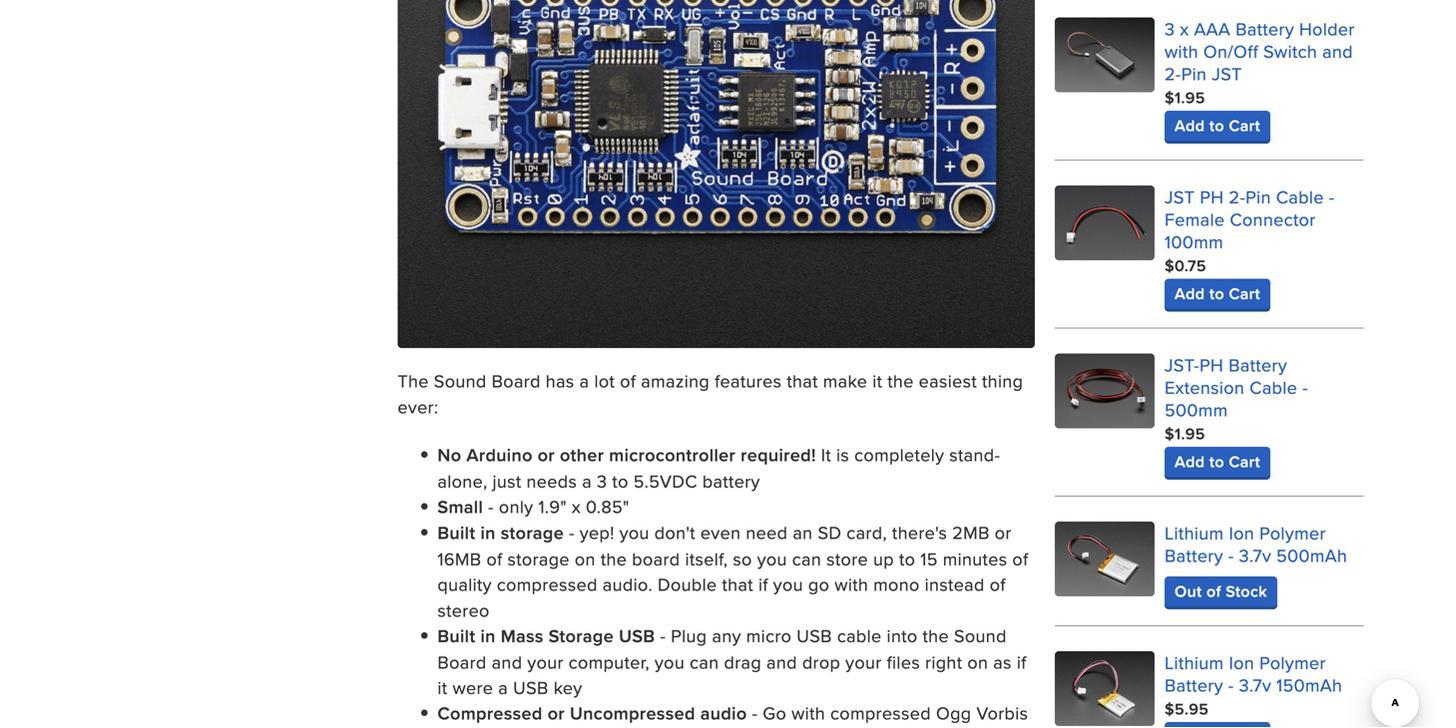 Task type: describe. For each thing, give the bounding box(es) containing it.
uncompressed
[[677, 727, 798, 728]]

arduino
[[467, 442, 533, 468]]

100mm
[[1165, 229, 1224, 255]]

only
[[499, 494, 534, 520]]

into
[[887, 623, 918, 649]]

- inside lithium ion polymer battery - 3.7v 500mah
[[1229, 543, 1234, 569]]

if inside - plug any micro usb cable into the sound board and your computer, you can drag and drop your files right on as if it were a usb key
[[1017, 650, 1027, 675]]

with inside - go with compressed ogg vorbis files for longer audio files, or uncompressed wav files
[[792, 701, 826, 726]]

features
[[715, 369, 782, 394]]

lithium ion polymer battery - 3.7v 500mah
[[1165, 521, 1348, 569]]

battery for lithium ion polymer battery - 3.7v 150mah $5.95
[[1165, 673, 1224, 698]]

you down need
[[757, 546, 787, 572]]

in for storage
[[481, 520, 496, 546]]

sound inside the sound board has a lot of amazing features that make it the easiest thing ever:
[[434, 369, 487, 394]]

pin inside 3 x aaa battery holder with on/off switch and 2-pin jst $1.95 add to cart
[[1182, 61, 1207, 86]]

easiest
[[919, 369, 977, 394]]

holder
[[1300, 16, 1355, 42]]

storage down "small - only 1.9" x 0.85"" on the left of the page
[[501, 520, 564, 546]]

stock
[[1226, 580, 1268, 604]]

x inside "small - only 1.9" x 0.85""
[[572, 494, 581, 520]]

x inside 3 x aaa battery holder with on/off switch and 2-pin jst $1.95 add to cart
[[1180, 16, 1189, 42]]

audio inside - go with compressed ogg vorbis files for longer audio files, or uncompressed wav files
[[561, 727, 607, 728]]

jst inside 3 x aaa battery holder with on/off switch and 2-pin jst $1.95 add to cart
[[1212, 61, 1242, 86]]

small - only 1.9" x 0.85"
[[438, 494, 630, 520]]

go
[[763, 701, 787, 726]]

with inside 3 x aaa battery holder with on/off switch and 2-pin jst $1.95 add to cart
[[1165, 39, 1199, 64]]

of right out
[[1207, 580, 1222, 604]]

stand-
[[950, 442, 1001, 468]]

has
[[546, 369, 575, 394]]

add to cart link for jst
[[1165, 111, 1271, 141]]

and inside 3 x aaa battery holder with on/off switch and 2-pin jst $1.95 add to cart
[[1323, 39, 1354, 64]]

longer
[[503, 727, 556, 728]]

usb for storage
[[619, 623, 655, 649]]

microcontroller
[[609, 442, 736, 468]]

1 your from the left
[[527, 650, 564, 675]]

there's
[[892, 520, 948, 546]]

jst inside jst ph 2-pin cable - female connector 100mm $0.75 add to cart
[[1165, 184, 1195, 210]]

female
[[1165, 207, 1225, 232]]

sd
[[818, 520, 842, 546]]

0 horizontal spatial files
[[438, 727, 471, 728]]

compressed or uncompressed audio
[[438, 701, 747, 727]]

alone,
[[438, 468, 488, 494]]

- yep! you don't even need an sd card, there's 2mb or 16mb of storage on the board itself, so you can store up to 15 minutes of quality compressed audio. double that if you go with mono instead of stereo
[[438, 520, 1029, 623]]

jst-ph battery extension cable - 500mm link
[[1165, 353, 1309, 423]]

no arduino or other microcontroller required!
[[438, 442, 821, 468]]

computer,
[[569, 650, 650, 675]]

stereo
[[438, 598, 490, 623]]

double
[[658, 572, 717, 598]]

in for mass
[[481, 623, 496, 649]]

sound inside - plug any micro usb cable into the sound board and your computer, you can drag and drop your files right on as if it were a usb key
[[954, 623, 1007, 649]]

lot
[[594, 369, 615, 394]]

thing
[[982, 369, 1024, 394]]

need
[[746, 520, 788, 546]]

vorbis
[[977, 701, 1029, 726]]

as
[[994, 650, 1012, 675]]

front angled shot of 3 x aaa battery holder with on-off switch and 2-pin jst ph connector. image
[[1055, 18, 1155, 92]]

built for built in storage
[[438, 520, 476, 546]]

aaa
[[1194, 16, 1231, 42]]

or up needs
[[538, 442, 555, 468]]

- inside - plug any micro usb cable into the sound board and your computer, you can drag and drop your files right on as if it were a usb key
[[660, 623, 666, 649]]

don't
[[655, 520, 696, 546]]

3 inside it is completely stand- alone, just needs a 3 to 5.5vdc battery
[[597, 468, 607, 494]]

500mah
[[1277, 543, 1348, 569]]

lithium for lithium ion polymer battery - 3.7v 500mah
[[1165, 521, 1224, 546]]

wav
[[803, 727, 842, 728]]

no
[[438, 442, 462, 468]]

a inside the sound board has a lot of amazing features that make it the easiest thing ever:
[[580, 369, 589, 394]]

to inside jst-ph battery extension cable - 500mm $1.95 add to cart
[[1210, 450, 1225, 474]]

lithium ion polymer battery - 3.7v 500mah link
[[1165, 521, 1348, 569]]

files inside - plug any micro usb cable into the sound board and your computer, you can drag and drop your files right on as if it were a usb key
[[887, 650, 920, 675]]

ph for jst-
[[1200, 353, 1224, 378]]

itself,
[[685, 546, 728, 572]]

drop
[[802, 650, 841, 675]]

can inside "- yep! you don't even need an sd card, there's 2mb or 16mb of storage on the board itself, so you can store up to 15 minutes of quality compressed audio. double that if you go with mono instead of stereo"
[[792, 546, 822, 572]]

to inside jst ph 2-pin cable - female connector 100mm $0.75 add to cart
[[1210, 282, 1225, 306]]

adafruit_products_2210 05.jpg image
[[398, 0, 1035, 349]]

a inside it is completely stand- alone, just needs a 3 to 5.5vdc battery
[[582, 468, 592, 494]]

out of stock
[[1175, 580, 1268, 604]]

even
[[701, 520, 741, 546]]

3 inside 3 x aaa battery holder with on/off switch and 2-pin jst $1.95 add to cart
[[1165, 16, 1175, 42]]

if inside "- yep! you don't even need an sd card, there's 2mb or 16mb of storage on the board itself, so you can store up to 15 minutes of quality compressed audio. double that if you go with mono instead of stereo"
[[759, 572, 768, 598]]

$0.75
[[1165, 254, 1207, 278]]

battery for lithium ion polymer battery - 3.7v 500mah
[[1165, 543, 1224, 569]]

front shot of jst-ph battery extension cable. image
[[1055, 354, 1155, 429]]

board inside - plug any micro usb cable into the sound board and your computer, you can drag and drop your files right on as if it were a usb key
[[438, 650, 487, 675]]

quality
[[438, 572, 492, 598]]

go
[[808, 572, 830, 598]]

other
[[560, 442, 604, 468]]

uncompressed
[[570, 701, 696, 727]]

ogg
[[936, 701, 972, 726]]

on inside "- yep! you don't even need an sd card, there's 2mb or 16mb of storage on the board itself, so you can store up to 15 minutes of quality compressed audio. double that if you go with mono instead of stereo"
[[575, 546, 596, 572]]

can inside - plug any micro usb cable into the sound board and your computer, you can drag and drop your files right on as if it were a usb key
[[690, 650, 719, 675]]

0.85"
[[586, 494, 630, 520]]

or down key
[[548, 701, 565, 727]]

built in mass storage usb
[[438, 623, 655, 649]]

any
[[712, 623, 741, 649]]

an
[[793, 520, 813, 546]]

yep!
[[580, 520, 615, 546]]

$5.95
[[1165, 698, 1209, 721]]

top view shot of a red and black jst ph 2-pin cable to female connector - 100mm. image
[[1055, 186, 1155, 261]]

5.5vdc
[[634, 468, 698, 494]]

16mb
[[438, 546, 482, 572]]

needs
[[527, 468, 577, 494]]

compressed inside "- yep! you don't even need an sd card, there's 2mb or 16mb of storage on the board itself, so you can store up to 15 minutes of quality compressed audio. double that if you go with mono instead of stereo"
[[497, 572, 598, 598]]

3.7v for 500mah
[[1239, 543, 1272, 569]]

the sound board has a lot of amazing features that make it the easiest thing ever:
[[398, 369, 1024, 420]]

switch
[[1264, 39, 1318, 64]]

mono
[[874, 572, 920, 598]]

micro
[[746, 623, 792, 649]]

storage
[[549, 623, 614, 649]]

card,
[[847, 520, 887, 546]]

you left 'go'
[[773, 572, 804, 598]]

500mm
[[1165, 397, 1228, 423]]

pin inside jst ph 2-pin cable - female connector 100mm $0.75 add to cart
[[1246, 184, 1272, 210]]

lithium ion polymer battery - 3.7v 150mah link
[[1165, 650, 1343, 698]]

2- inside 3 x aaa battery holder with on/off switch and 2-pin jst $1.95 add to cart
[[1165, 61, 1182, 86]]

required!
[[741, 442, 816, 468]]

- inside jst ph 2-pin cable - female connector 100mm $0.75 add to cart
[[1329, 184, 1335, 210]]

2- inside jst ph 2-pin cable - female connector 100mm $0.75 add to cart
[[1229, 184, 1246, 210]]

small
[[438, 494, 483, 520]]

- plug any micro usb cable into the sound board and your computer, you can drag and drop your files right on as if it were a usb key
[[438, 623, 1027, 701]]

board inside the sound board has a lot of amazing features that make it the easiest thing ever:
[[492, 369, 541, 394]]

cart inside 3 x aaa battery holder with on/off switch and 2-pin jst $1.95 add to cart
[[1229, 114, 1261, 137]]



Task type: vqa. For each thing, say whether or not it's contained in the screenshot.
to in 3 x AAA Battery Holder with On/Off Switch and 2-Pin JST $1.95 Add to Cart
yes



Task type: locate. For each thing, give the bounding box(es) containing it.
polymer inside lithium ion polymer battery - 3.7v 500mah
[[1260, 521, 1326, 546]]

cart inside jst-ph battery extension cable - 500mm $1.95 add to cart
[[1229, 450, 1261, 474]]

the
[[398, 369, 429, 394]]

3.7v up stock
[[1239, 543, 1272, 569]]

right
[[925, 650, 963, 675]]

that down so
[[722, 572, 754, 598]]

2 vertical spatial the
[[923, 623, 949, 649]]

1 lithium from the top
[[1165, 521, 1224, 546]]

ph up 100mm
[[1200, 184, 1224, 210]]

usb up the computer,
[[619, 623, 655, 649]]

on
[[575, 546, 596, 572], [968, 650, 989, 675]]

polymer up stock
[[1260, 521, 1326, 546]]

0 horizontal spatial if
[[759, 572, 768, 598]]

polymer down stock
[[1260, 650, 1326, 676]]

1 vertical spatial it
[[438, 675, 448, 701]]

polymer inside lithium ion polymer battery - 3.7v 150mah $5.95
[[1260, 650, 1326, 676]]

1 horizontal spatial jst
[[1212, 61, 1242, 86]]

$1.95 inside 3 x aaa battery holder with on/off switch and 2-pin jst $1.95 add to cart
[[1165, 86, 1206, 109]]

files right wav
[[847, 727, 880, 728]]

battery
[[703, 468, 760, 494]]

1 vertical spatial ion
[[1229, 650, 1255, 676]]

150mah
[[1277, 673, 1343, 698]]

- go with compressed ogg vorbis files for longer audio files, or uncompressed wav files
[[438, 701, 1029, 728]]

that inside the sound board has a lot of amazing features that make it the easiest thing ever:
[[787, 369, 818, 394]]

1 vertical spatial if
[[1017, 650, 1027, 675]]

cable for extension
[[1250, 375, 1298, 400]]

1 vertical spatial on
[[968, 650, 989, 675]]

1 vertical spatial that
[[722, 572, 754, 598]]

the up the audio.
[[601, 546, 627, 572]]

out
[[1175, 580, 1202, 604]]

ion inside lithium ion polymer battery - 3.7v 500mah
[[1229, 521, 1255, 546]]

to down no arduino or other microcontroller required!
[[612, 468, 629, 494]]

3 left aaa
[[1165, 16, 1175, 42]]

usb
[[619, 623, 655, 649], [797, 623, 832, 649], [513, 675, 549, 701]]

you
[[620, 520, 650, 546], [757, 546, 787, 572], [773, 572, 804, 598], [655, 650, 685, 675]]

or inside - go with compressed ogg vorbis files for longer audio files, or uncompressed wav files
[[655, 727, 672, 728]]

lithium inside lithium ion polymer battery - 3.7v 150mah $5.95
[[1165, 650, 1224, 676]]

3 cart from the top
[[1229, 450, 1261, 474]]

add down 500mm
[[1175, 450, 1205, 474]]

ph
[[1200, 184, 1224, 210], [1200, 353, 1224, 378]]

of inside the sound board has a lot of amazing features that make it the easiest thing ever:
[[620, 369, 636, 394]]

1 built from the top
[[438, 520, 476, 546]]

- inside "small - only 1.9" x 0.85""
[[488, 494, 494, 520]]

angle shot of lithium ion polymer battery 3.7v 150mah with jst 2-ph connector image
[[1055, 652, 1155, 727]]

on inside - plug any micro usb cable into the sound board and your computer, you can drag and drop your files right on as if it were a usb key
[[968, 650, 989, 675]]

amazing
[[641, 369, 710, 394]]

compressed inside - go with compressed ogg vorbis files for longer audio files, or uncompressed wav files
[[831, 701, 931, 726]]

files,
[[612, 727, 650, 728]]

on down yep! on the left of page
[[575, 546, 596, 572]]

0 horizontal spatial usb
[[513, 675, 549, 701]]

cart down on/off
[[1229, 114, 1261, 137]]

ion inside lithium ion polymer battery - 3.7v 150mah $5.95
[[1229, 650, 1255, 676]]

1 vertical spatial jst
[[1165, 184, 1195, 210]]

a up compressed
[[498, 675, 508, 701]]

add to cart link for to
[[1165, 279, 1271, 309]]

add to cart link
[[1165, 111, 1271, 141], [1165, 279, 1271, 309], [1165, 447, 1271, 477]]

with up wav
[[792, 701, 826, 726]]

compressed
[[438, 701, 543, 727]]

0 horizontal spatial compressed
[[497, 572, 598, 598]]

ph inside jst ph 2-pin cable - female connector 100mm $0.75 add to cart
[[1200, 184, 1224, 210]]

jst ph 2-pin cable - female connector 100mm link
[[1165, 184, 1335, 255]]

-
[[1329, 184, 1335, 210], [1303, 375, 1309, 400], [488, 494, 494, 520], [569, 520, 575, 546], [1229, 543, 1234, 569], [660, 623, 666, 649], [1229, 673, 1234, 698], [752, 701, 758, 726]]

of right lot
[[620, 369, 636, 394]]

0 vertical spatial compressed
[[497, 572, 598, 598]]

pin right "female"
[[1246, 184, 1272, 210]]

1 vertical spatial pin
[[1246, 184, 1272, 210]]

extension
[[1165, 375, 1245, 400]]

drag
[[724, 650, 762, 675]]

2- left on/off
[[1165, 61, 1182, 86]]

0 horizontal spatial sound
[[434, 369, 487, 394]]

audio down compressed or uncompressed audio on the bottom
[[561, 727, 607, 728]]

on/off
[[1204, 39, 1259, 64]]

3
[[1165, 16, 1175, 42], [597, 468, 607, 494]]

1.9"
[[539, 494, 567, 520]]

2 cart from the top
[[1229, 282, 1261, 306]]

1 vertical spatial cable
[[1250, 375, 1298, 400]]

3.7v left 150mah on the right
[[1239, 673, 1272, 698]]

add inside 3 x aaa battery holder with on/off switch and 2-pin jst $1.95 add to cart
[[1175, 114, 1205, 137]]

2 ion from the top
[[1229, 650, 1255, 676]]

2 add from the top
[[1175, 282, 1205, 306]]

0 vertical spatial can
[[792, 546, 822, 572]]

2 in from the top
[[481, 623, 496, 649]]

1 vertical spatial $1.95
[[1165, 422, 1206, 446]]

lithium inside lithium ion polymer battery - 3.7v 500mah
[[1165, 521, 1224, 546]]

jst
[[1212, 61, 1242, 86], [1165, 184, 1195, 210]]

battery right aaa
[[1236, 16, 1295, 42]]

for
[[476, 727, 498, 728]]

board left has
[[492, 369, 541, 394]]

and down mass
[[492, 650, 522, 675]]

lithium up $5.95
[[1165, 650, 1224, 676]]

usb up drop
[[797, 623, 832, 649]]

of down minutes
[[990, 572, 1006, 598]]

2 horizontal spatial usb
[[797, 623, 832, 649]]

1 cart from the top
[[1229, 114, 1261, 137]]

1 horizontal spatial 2-
[[1229, 184, 1246, 210]]

battery inside jst-ph battery extension cable - 500mm $1.95 add to cart
[[1229, 353, 1288, 378]]

0 horizontal spatial board
[[438, 650, 487, 675]]

1 horizontal spatial it
[[873, 369, 883, 394]]

a
[[580, 369, 589, 394], [582, 468, 592, 494], [498, 675, 508, 701]]

to down 100mm
[[1210, 282, 1225, 306]]

cart down jst-ph battery extension cable - 500mm link
[[1229, 450, 1261, 474]]

with left on/off
[[1165, 39, 1199, 64]]

0 horizontal spatial the
[[601, 546, 627, 572]]

0 horizontal spatial x
[[572, 494, 581, 520]]

- inside - go with compressed ogg vorbis files for longer audio files, or uncompressed wav files
[[752, 701, 758, 726]]

the left easiest
[[888, 369, 914, 394]]

just
[[493, 468, 522, 494]]

of right minutes
[[1013, 546, 1029, 572]]

0 vertical spatial that
[[787, 369, 818, 394]]

battery inside lithium ion polymer battery - 3.7v 150mah $5.95
[[1165, 673, 1224, 698]]

the inside - plug any micro usb cable into the sound board and your computer, you can drag and drop your files right on as if it were a usb key
[[923, 623, 949, 649]]

ph up 500mm
[[1200, 353, 1224, 378]]

audio up uncompressed
[[701, 701, 747, 727]]

0 vertical spatial if
[[759, 572, 768, 598]]

1 horizontal spatial with
[[835, 572, 869, 598]]

ion for 150mah
[[1229, 650, 1255, 676]]

2 horizontal spatial with
[[1165, 39, 1199, 64]]

ion
[[1229, 521, 1255, 546], [1229, 650, 1255, 676]]

to down on/off
[[1210, 114, 1225, 137]]

ion for 500mah
[[1229, 521, 1255, 546]]

1 horizontal spatial if
[[1017, 650, 1027, 675]]

3 x aaa battery holder with on/off switch and 2-pin jst link
[[1165, 16, 1355, 86]]

2 lithium from the top
[[1165, 650, 1224, 676]]

1 ion from the top
[[1229, 521, 1255, 546]]

ion left 150mah on the right
[[1229, 650, 1255, 676]]

1 vertical spatial the
[[601, 546, 627, 572]]

add to cart link down the $0.75
[[1165, 279, 1271, 309]]

1 vertical spatial cart
[[1229, 282, 1261, 306]]

built up the 16mb
[[438, 520, 476, 546]]

1 horizontal spatial sound
[[954, 623, 1007, 649]]

0 vertical spatial cable
[[1277, 184, 1324, 210]]

battery right angle shot of lithium ion polymer battery 3.7v 150mah with jst 2-ph connector image
[[1165, 673, 1224, 698]]

so
[[733, 546, 752, 572]]

0 horizontal spatial can
[[690, 650, 719, 675]]

with down store
[[835, 572, 869, 598]]

instead
[[925, 572, 985, 598]]

add inside jst ph 2-pin cable - female connector 100mm $0.75 add to cart
[[1175, 282, 1205, 306]]

0 horizontal spatial 3
[[597, 468, 607, 494]]

angled shot of a lithium ion polymer battery 3.7v 500mah with jst-ph connector. image
[[1055, 522, 1155, 597]]

battery inside lithium ion polymer battery - 3.7v 500mah
[[1165, 543, 1224, 569]]

add down the $0.75
[[1175, 282, 1205, 306]]

ph inside jst-ph battery extension cable - 500mm $1.95 add to cart
[[1200, 353, 1224, 378]]

3.7v inside lithium ion polymer battery - 3.7v 150mah $5.95
[[1239, 673, 1272, 698]]

2 vertical spatial add
[[1175, 450, 1205, 474]]

and right switch
[[1323, 39, 1354, 64]]

1 horizontal spatial audio
[[701, 701, 747, 727]]

cart inside jst ph 2-pin cable - female connector 100mm $0.75 add to cart
[[1229, 282, 1261, 306]]

completely
[[855, 442, 945, 468]]

- inside "- yep! you don't even need an sd card, there's 2mb or 16mb of storage on the board itself, so you can store up to 15 minutes of quality compressed audio. double that if you go with mono instead of stereo"
[[569, 520, 575, 546]]

x left aaa
[[1180, 16, 1189, 42]]

audio.
[[603, 572, 653, 598]]

or right files,
[[655, 727, 672, 728]]

pin down aaa
[[1182, 61, 1207, 86]]

on left as
[[968, 650, 989, 675]]

0 vertical spatial sound
[[434, 369, 487, 394]]

compressed up wav
[[831, 701, 931, 726]]

0 horizontal spatial on
[[575, 546, 596, 572]]

1 3.7v from the top
[[1239, 543, 1272, 569]]

add inside jst-ph battery extension cable - 500mm $1.95 add to cart
[[1175, 450, 1205, 474]]

0 vertical spatial add
[[1175, 114, 1205, 137]]

key
[[554, 675, 583, 701]]

usb left key
[[513, 675, 549, 701]]

lithium up out
[[1165, 521, 1224, 546]]

0 vertical spatial jst
[[1212, 61, 1242, 86]]

1 vertical spatial board
[[438, 650, 487, 675]]

jst-
[[1165, 353, 1200, 378]]

1 horizontal spatial board
[[492, 369, 541, 394]]

0 horizontal spatial jst
[[1165, 184, 1195, 210]]

compressed up built in mass storage usb
[[497, 572, 598, 598]]

2 built from the top
[[438, 623, 476, 649]]

with
[[1165, 39, 1199, 64], [835, 572, 869, 598], [792, 701, 826, 726]]

your down built in mass storage usb
[[527, 650, 564, 675]]

to inside it is completely stand- alone, just needs a 3 to 5.5vdc battery
[[612, 468, 629, 494]]

2 polymer from the top
[[1260, 650, 1326, 676]]

1 horizontal spatial x
[[1180, 16, 1189, 42]]

the
[[888, 369, 914, 394], [601, 546, 627, 572], [923, 623, 949, 649]]

0 vertical spatial cart
[[1229, 114, 1261, 137]]

0 horizontal spatial your
[[527, 650, 564, 675]]

built
[[438, 520, 476, 546], [438, 623, 476, 649]]

add to cart link down 500mm
[[1165, 447, 1271, 477]]

were
[[453, 675, 493, 701]]

you up 'board'
[[620, 520, 650, 546]]

it
[[821, 442, 832, 468]]

to inside "- yep! you don't even need an sd card, there's 2mb or 16mb of storage on the board itself, so you can store up to 15 minutes of quality compressed audio. double that if you go with mono instead of stereo"
[[899, 546, 916, 572]]

1 horizontal spatial the
[[888, 369, 914, 394]]

2 your from the left
[[846, 650, 882, 675]]

0 horizontal spatial that
[[722, 572, 754, 598]]

cable for pin
[[1277, 184, 1324, 210]]

1 vertical spatial 3
[[597, 468, 607, 494]]

jst up 100mm
[[1165, 184, 1195, 210]]

files left for at the left of the page
[[438, 727, 471, 728]]

0 vertical spatial 2-
[[1165, 61, 1182, 86]]

- inside lithium ion polymer battery - 3.7v 150mah $5.95
[[1229, 673, 1234, 698]]

$1.95 down extension
[[1165, 422, 1206, 446]]

15
[[921, 546, 938, 572]]

of down built in storage
[[487, 546, 503, 572]]

0 vertical spatial 3.7v
[[1239, 543, 1272, 569]]

up
[[873, 546, 894, 572]]

it inside - plug any micro usb cable into the sound board and your computer, you can drag and drop your files right on as if it were a usb key
[[438, 675, 448, 701]]

storage down built in storage
[[508, 546, 570, 572]]

2- right "female"
[[1229, 184, 1246, 210]]

the up right
[[923, 623, 949, 649]]

your down "cable"
[[846, 650, 882, 675]]

0 vertical spatial board
[[492, 369, 541, 394]]

0 horizontal spatial it
[[438, 675, 448, 701]]

battery right jst-
[[1229, 353, 1288, 378]]

storage inside "- yep! you don't even need an sd card, there's 2mb or 16mb of storage on the board itself, so you can store up to 15 minutes of quality compressed audio. double that if you go with mono instead of stereo"
[[508, 546, 570, 572]]

3 add from the top
[[1175, 450, 1205, 474]]

polymer for 150mah
[[1260, 650, 1326, 676]]

compressed
[[497, 572, 598, 598], [831, 701, 931, 726]]

3.7v inside lithium ion polymer battery - 3.7v 500mah
[[1239, 543, 1272, 569]]

x right 1.9"
[[572, 494, 581, 520]]

it is completely stand- alone, just needs a 3 to 5.5vdc battery
[[438, 442, 1001, 494]]

0 vertical spatial polymer
[[1260, 521, 1326, 546]]

1 vertical spatial add to cart link
[[1165, 279, 1271, 309]]

built for built in mass storage usb
[[438, 623, 476, 649]]

if right as
[[1017, 650, 1027, 675]]

you down plug
[[655, 650, 685, 675]]

files
[[887, 650, 920, 675], [438, 727, 471, 728], [847, 727, 880, 728]]

battery inside 3 x aaa battery holder with on/off switch and 2-pin jst $1.95 add to cart
[[1236, 16, 1295, 42]]

it
[[873, 369, 883, 394], [438, 675, 448, 701]]

out of stock link
[[1165, 577, 1278, 607]]

3 up the 0.85"
[[597, 468, 607, 494]]

0 vertical spatial a
[[580, 369, 589, 394]]

0 horizontal spatial 2-
[[1165, 61, 1182, 86]]

lithium for lithium ion polymer battery - 3.7v 150mah $5.95
[[1165, 650, 1224, 676]]

a down other
[[582, 468, 592, 494]]

1 vertical spatial with
[[835, 572, 869, 598]]

2 add to cart link from the top
[[1165, 279, 1271, 309]]

3.7v for 150mah
[[1239, 673, 1272, 698]]

0 vertical spatial pin
[[1182, 61, 1207, 86]]

to inside 3 x aaa battery holder with on/off switch and 2-pin jst $1.95 add to cart
[[1210, 114, 1225, 137]]

it inside the sound board has a lot of amazing features that make it the easiest thing ever:
[[873, 369, 883, 394]]

it right make
[[873, 369, 883, 394]]

to down 500mm
[[1210, 450, 1225, 474]]

battery up out
[[1165, 543, 1224, 569]]

1 horizontal spatial can
[[792, 546, 822, 572]]

files down into
[[887, 650, 920, 675]]

1 add to cart link from the top
[[1165, 111, 1271, 141]]

1 horizontal spatial files
[[847, 727, 880, 728]]

battery
[[1236, 16, 1295, 42], [1229, 353, 1288, 378], [1165, 543, 1224, 569], [1165, 673, 1224, 698]]

mass
[[501, 623, 544, 649]]

cable
[[1277, 184, 1324, 210], [1250, 375, 1298, 400]]

0 vertical spatial 3
[[1165, 16, 1175, 42]]

in down the small
[[481, 520, 496, 546]]

or
[[538, 442, 555, 468], [995, 520, 1012, 546], [548, 701, 565, 727], [655, 727, 672, 728]]

connector
[[1230, 207, 1316, 232]]

that left make
[[787, 369, 818, 394]]

cable inside jst ph 2-pin cable - female connector 100mm $0.75 add to cart
[[1277, 184, 1324, 210]]

1 $1.95 from the top
[[1165, 86, 1206, 109]]

1 horizontal spatial and
[[767, 650, 797, 675]]

a inside - plug any micro usb cable into the sound board and your computer, you can drag and drop your files right on as if it were a usb key
[[498, 675, 508, 701]]

- inside jst-ph battery extension cable - 500mm $1.95 add to cart
[[1303, 375, 1309, 400]]

1 vertical spatial 3.7v
[[1239, 673, 1272, 698]]

0 vertical spatial it
[[873, 369, 883, 394]]

that
[[787, 369, 818, 394], [722, 572, 754, 598]]

1 vertical spatial add
[[1175, 282, 1205, 306]]

battery for 3 x aaa battery holder with on/off switch and 2-pin jst $1.95 add to cart
[[1236, 16, 1295, 42]]

if up micro
[[759, 572, 768, 598]]

1 vertical spatial in
[[481, 623, 496, 649]]

add to cart link down on/off
[[1165, 111, 1271, 141]]

polymer for 500mah
[[1260, 521, 1326, 546]]

ph for jst
[[1200, 184, 1224, 210]]

add
[[1175, 114, 1205, 137], [1175, 282, 1205, 306], [1175, 450, 1205, 474]]

1 vertical spatial built
[[438, 623, 476, 649]]

0 vertical spatial the
[[888, 369, 914, 394]]

1 horizontal spatial that
[[787, 369, 818, 394]]

0 vertical spatial built
[[438, 520, 476, 546]]

0 vertical spatial add to cart link
[[1165, 111, 1271, 141]]

a left lot
[[580, 369, 589, 394]]

2 horizontal spatial files
[[887, 650, 920, 675]]

2mb
[[953, 520, 990, 546]]

plug
[[671, 623, 707, 649]]

minutes
[[943, 546, 1008, 572]]

make
[[823, 369, 868, 394]]

$1.95 inside jst-ph battery extension cable - 500mm $1.95 add to cart
[[1165, 422, 1206, 446]]

1 vertical spatial ph
[[1200, 353, 1224, 378]]

or inside "- yep! you don't even need an sd card, there's 2mb or 16mb of storage on the board itself, so you can store up to 15 minutes of quality compressed audio. double that if you go with mono instead of stereo"
[[995, 520, 1012, 546]]

you inside - plug any micro usb cable into the sound board and your computer, you can drag and drop your files right on as if it were a usb key
[[655, 650, 685, 675]]

0 vertical spatial x
[[1180, 16, 1189, 42]]

1 add from the top
[[1175, 114, 1205, 137]]

cart down jst ph 2-pin cable - female connector 100mm link
[[1229, 282, 1261, 306]]

3 add to cart link from the top
[[1165, 447, 1271, 477]]

0 vertical spatial lithium
[[1165, 521, 1224, 546]]

1 vertical spatial 2-
[[1229, 184, 1246, 210]]

built in storage
[[438, 520, 564, 546]]

3.7v
[[1239, 543, 1272, 569], [1239, 673, 1272, 698]]

is
[[837, 442, 850, 468]]

0 vertical spatial with
[[1165, 39, 1199, 64]]

0 vertical spatial in
[[481, 520, 496, 546]]

2 horizontal spatial the
[[923, 623, 949, 649]]

usb for micro
[[797, 623, 832, 649]]

with inside "- yep! you don't even need an sd card, there's 2mb or 16mb of storage on the board itself, so you can store up to 15 minutes of quality compressed audio. double that if you go with mono instead of stereo"
[[835, 572, 869, 598]]

the inside the sound board has a lot of amazing features that make it the easiest thing ever:
[[888, 369, 914, 394]]

ion up stock
[[1229, 521, 1255, 546]]

2 3.7v from the top
[[1239, 673, 1272, 698]]

add down on/off
[[1175, 114, 1205, 137]]

2 vertical spatial a
[[498, 675, 508, 701]]

1 horizontal spatial your
[[846, 650, 882, 675]]

store
[[827, 546, 868, 572]]

0 horizontal spatial pin
[[1182, 61, 1207, 86]]

jst down aaa
[[1212, 61, 1242, 86]]

or right '2mb'
[[995, 520, 1012, 546]]

it left were
[[438, 675, 448, 701]]

1 horizontal spatial 3
[[1165, 16, 1175, 42]]

board up were
[[438, 650, 487, 675]]

1 vertical spatial x
[[572, 494, 581, 520]]

$1.95
[[1165, 86, 1206, 109], [1165, 422, 1206, 446]]

0 vertical spatial ion
[[1229, 521, 1255, 546]]

1 vertical spatial sound
[[954, 623, 1007, 649]]

1 in from the top
[[481, 520, 496, 546]]

2 horizontal spatial and
[[1323, 39, 1354, 64]]

0 horizontal spatial with
[[792, 701, 826, 726]]

can down plug
[[690, 650, 719, 675]]

2 $1.95 from the top
[[1165, 422, 1206, 446]]

to left 15
[[899, 546, 916, 572]]

3 x aaa battery holder with on/off switch and 2-pin jst $1.95 add to cart
[[1165, 16, 1355, 137]]

in left mass
[[481, 623, 496, 649]]

sound right the
[[434, 369, 487, 394]]

1 vertical spatial compressed
[[831, 701, 931, 726]]

ever:
[[398, 394, 439, 420]]

the inside "- yep! you don't even need an sd card, there's 2mb or 16mb of storage on the board itself, so you can store up to 15 minutes of quality compressed audio. double that if you go with mono instead of stereo"
[[601, 546, 627, 572]]

0 vertical spatial ph
[[1200, 184, 1224, 210]]

if
[[759, 572, 768, 598], [1017, 650, 1027, 675]]

can down an
[[792, 546, 822, 572]]

that inside "- yep! you don't even need an sd card, there's 2mb or 16mb of storage on the board itself, so you can store up to 15 minutes of quality compressed audio. double that if you go with mono instead of stereo"
[[722, 572, 754, 598]]

1 horizontal spatial pin
[[1246, 184, 1272, 210]]

and down micro
[[767, 650, 797, 675]]

1 vertical spatial a
[[582, 468, 592, 494]]

$1.95 down on/off
[[1165, 86, 1206, 109]]

1 horizontal spatial compressed
[[831, 701, 931, 726]]

cable inside jst-ph battery extension cable - 500mm $1.95 add to cart
[[1250, 375, 1298, 400]]

built down stereo on the left
[[438, 623, 476, 649]]

1 vertical spatial lithium
[[1165, 650, 1224, 676]]

1 polymer from the top
[[1260, 521, 1326, 546]]

pin
[[1182, 61, 1207, 86], [1246, 184, 1272, 210]]

2 vertical spatial with
[[792, 701, 826, 726]]

0 horizontal spatial and
[[492, 650, 522, 675]]

2 vertical spatial add to cart link
[[1165, 447, 1271, 477]]

0 vertical spatial $1.95
[[1165, 86, 1206, 109]]

sound up as
[[954, 623, 1007, 649]]



